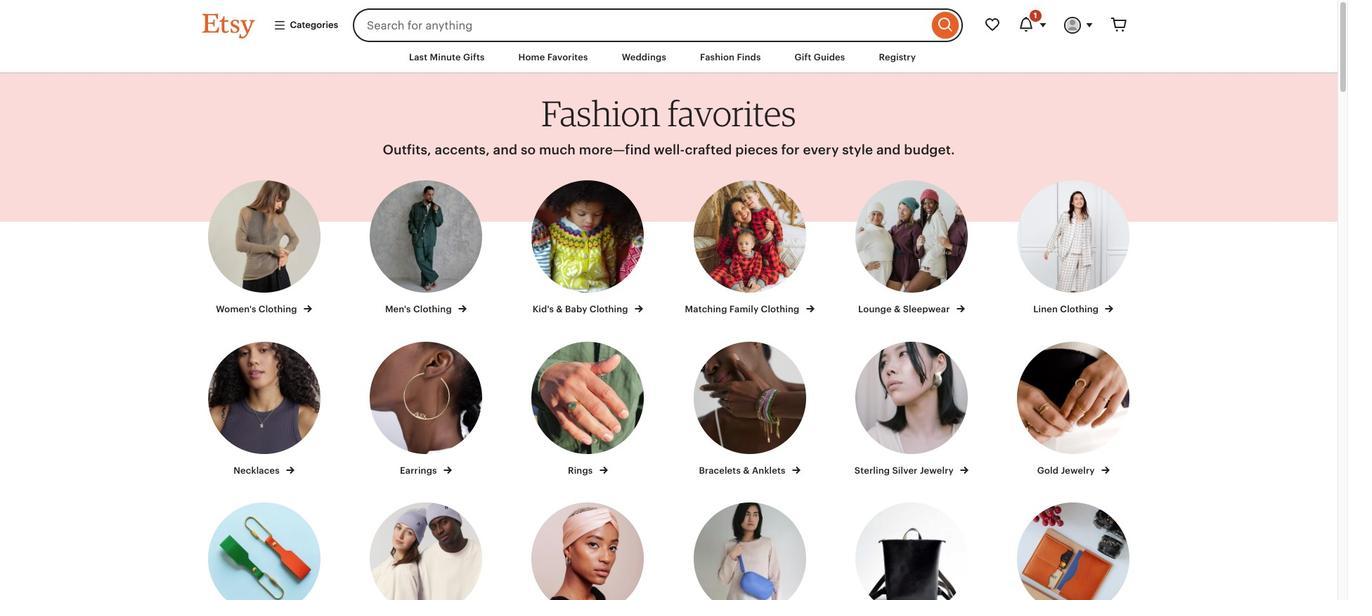 Task type: locate. For each thing, give the bounding box(es) containing it.
5 clothing from the left
[[1060, 305, 1099, 315]]

none search field inside categories banner
[[353, 8, 963, 42]]

fashion inside fashion favorites main content
[[541, 92, 661, 135]]

1
[[1034, 11, 1037, 20]]

4 clothing from the left
[[761, 305, 800, 315]]

women's clothing
[[216, 305, 299, 315]]

fashion for fashion finds
[[700, 52, 735, 63]]

gifts
[[463, 52, 485, 63]]

1 horizontal spatial &
[[743, 466, 750, 476]]

fashion left 'finds'
[[700, 52, 735, 63]]

2 jewelry from the left
[[1061, 466, 1095, 476]]

fashion for fashion favorites
[[541, 92, 661, 135]]

1 vertical spatial fashion
[[541, 92, 661, 135]]

sterling silver jewelry
[[855, 466, 956, 476]]

menu bar
[[177, 42, 1161, 74]]

clothing right linen
[[1060, 305, 1099, 315]]

favorites
[[547, 52, 588, 63]]

fashion finds link
[[690, 45, 771, 70]]

and right style
[[876, 143, 901, 157]]

lounge & sleepwear link
[[843, 181, 980, 317]]

&
[[556, 305, 563, 315], [894, 305, 901, 315], [743, 466, 750, 476]]

1 horizontal spatial jewelry
[[1061, 466, 1095, 476]]

0 horizontal spatial fashion
[[541, 92, 661, 135]]

style
[[842, 143, 873, 157]]

bracelets
[[699, 466, 741, 476]]

& left "anklets"
[[743, 466, 750, 476]]

jewelry right silver
[[920, 466, 954, 476]]

clothing right family
[[761, 305, 800, 315]]

& for bracelets
[[743, 466, 750, 476]]

registry link
[[868, 45, 927, 70]]

clothing inside men's clothing link
[[413, 305, 452, 315]]

kid's
[[533, 305, 554, 315]]

linen clothing
[[1033, 305, 1101, 315]]

matching family clothing
[[685, 305, 802, 315]]

outfits,
[[383, 143, 431, 157]]

categories
[[290, 20, 338, 30]]

jewelry right gold at the bottom right of the page
[[1061, 466, 1095, 476]]

every
[[803, 143, 839, 157]]

women's clothing link
[[196, 181, 332, 317]]

last
[[409, 52, 428, 63]]

1 horizontal spatial fashion
[[700, 52, 735, 63]]

clothing inside women's clothing link
[[259, 305, 297, 315]]

gold
[[1037, 466, 1059, 476]]

weddings
[[622, 52, 666, 63]]

0 vertical spatial fashion
[[700, 52, 735, 63]]

& for kid's
[[556, 305, 563, 315]]

rings link
[[520, 342, 656, 478]]

clothing
[[259, 305, 297, 315], [413, 305, 452, 315], [590, 305, 628, 315], [761, 305, 800, 315], [1060, 305, 1099, 315]]

women's
[[216, 305, 256, 315]]

1 button
[[1009, 8, 1055, 42]]

fashion
[[700, 52, 735, 63], [541, 92, 661, 135]]

matching
[[685, 305, 727, 315]]

0 horizontal spatial &
[[556, 305, 563, 315]]

categories banner
[[177, 0, 1161, 42]]

matching family clothing link
[[681, 181, 818, 317]]

clothing inside linen clothing link
[[1060, 305, 1099, 315]]

rings
[[568, 466, 595, 476]]

clothing right baby
[[590, 305, 628, 315]]

0 horizontal spatial jewelry
[[920, 466, 954, 476]]

and
[[493, 143, 518, 157], [876, 143, 901, 157]]

1 clothing from the left
[[259, 305, 297, 315]]

fashion inside fashion finds link
[[700, 52, 735, 63]]

gift
[[795, 52, 811, 63]]

clothing right men's
[[413, 305, 452, 315]]

clothing right women's
[[259, 305, 297, 315]]

and left so
[[493, 143, 518, 157]]

bracelets & anklets
[[699, 466, 788, 476]]

Search for anything text field
[[353, 8, 928, 42]]

fashion up the more—find
[[541, 92, 661, 135]]

None search field
[[353, 8, 963, 42]]

2 clothing from the left
[[413, 305, 452, 315]]

lounge & sleepwear
[[858, 305, 952, 315]]

0 horizontal spatial and
[[493, 143, 518, 157]]

pieces
[[735, 143, 778, 157]]

necklaces
[[234, 466, 282, 476]]

& right kid's
[[556, 305, 563, 315]]

gift guides
[[795, 52, 845, 63]]

earrings
[[400, 466, 439, 476]]

accents,
[[435, 143, 490, 157]]

jewelry
[[920, 466, 954, 476], [1061, 466, 1095, 476]]

lounge
[[858, 305, 892, 315]]

2 horizontal spatial &
[[894, 305, 901, 315]]

& right the lounge
[[894, 305, 901, 315]]

1 horizontal spatial and
[[876, 143, 901, 157]]

guides
[[814, 52, 845, 63]]

3 clothing from the left
[[590, 305, 628, 315]]



Task type: describe. For each thing, give the bounding box(es) containing it.
well-
[[654, 143, 685, 157]]

1 jewelry from the left
[[920, 466, 954, 476]]

gold jewelry
[[1037, 466, 1097, 476]]

favorites
[[668, 92, 796, 135]]

categories button
[[263, 13, 349, 38]]

gold jewelry link
[[1005, 342, 1142, 478]]

much
[[539, 143, 576, 157]]

clothing for men's
[[413, 305, 452, 315]]

silver
[[892, 466, 918, 476]]

fashion favorites
[[541, 92, 796, 135]]

sleepwear
[[903, 305, 950, 315]]

for
[[781, 143, 800, 157]]

so
[[521, 143, 536, 157]]

linen
[[1033, 305, 1058, 315]]

kid's & baby clothing link
[[520, 181, 656, 317]]

& for lounge
[[894, 305, 901, 315]]

clothing inside kid's & baby clothing link
[[590, 305, 628, 315]]

finds
[[737, 52, 761, 63]]

clothing inside matching family clothing link
[[761, 305, 800, 315]]

home
[[518, 52, 545, 63]]

earrings link
[[358, 342, 494, 478]]

linen clothing link
[[1005, 181, 1142, 317]]

clothing for linen
[[1060, 305, 1099, 315]]

clothing for women's
[[259, 305, 297, 315]]

last minute gifts
[[409, 52, 485, 63]]

men's
[[385, 305, 411, 315]]

budget.
[[904, 143, 955, 157]]

home favorites link
[[508, 45, 599, 70]]

home favorites
[[518, 52, 588, 63]]

1 and from the left
[[493, 143, 518, 157]]

kid's & baby clothing
[[533, 305, 631, 315]]

fashion favorites main content
[[0, 74, 1338, 601]]

men's clothing
[[385, 305, 454, 315]]

sterling silver jewelry link
[[843, 342, 980, 478]]

minute
[[430, 52, 461, 63]]

necklaces link
[[196, 342, 332, 478]]

gift guides link
[[784, 45, 856, 70]]

more—find
[[579, 143, 651, 157]]

men's clothing link
[[358, 181, 494, 317]]

outfits, accents, and so much more—find well-crafted pieces for every style and budget.
[[383, 143, 955, 157]]

fashion finds
[[700, 52, 761, 63]]

weddings link
[[611, 45, 677, 70]]

registry
[[879, 52, 916, 63]]

anklets
[[752, 466, 786, 476]]

family
[[730, 305, 759, 315]]

baby
[[565, 305, 587, 315]]

bracelets & anklets link
[[681, 342, 818, 478]]

2 and from the left
[[876, 143, 901, 157]]

crafted
[[685, 143, 732, 157]]

menu bar containing last minute gifts
[[177, 42, 1161, 74]]

sterling
[[855, 466, 890, 476]]

last minute gifts link
[[398, 45, 495, 70]]



Task type: vqa. For each thing, say whether or not it's contained in the screenshot.
men's
yes



